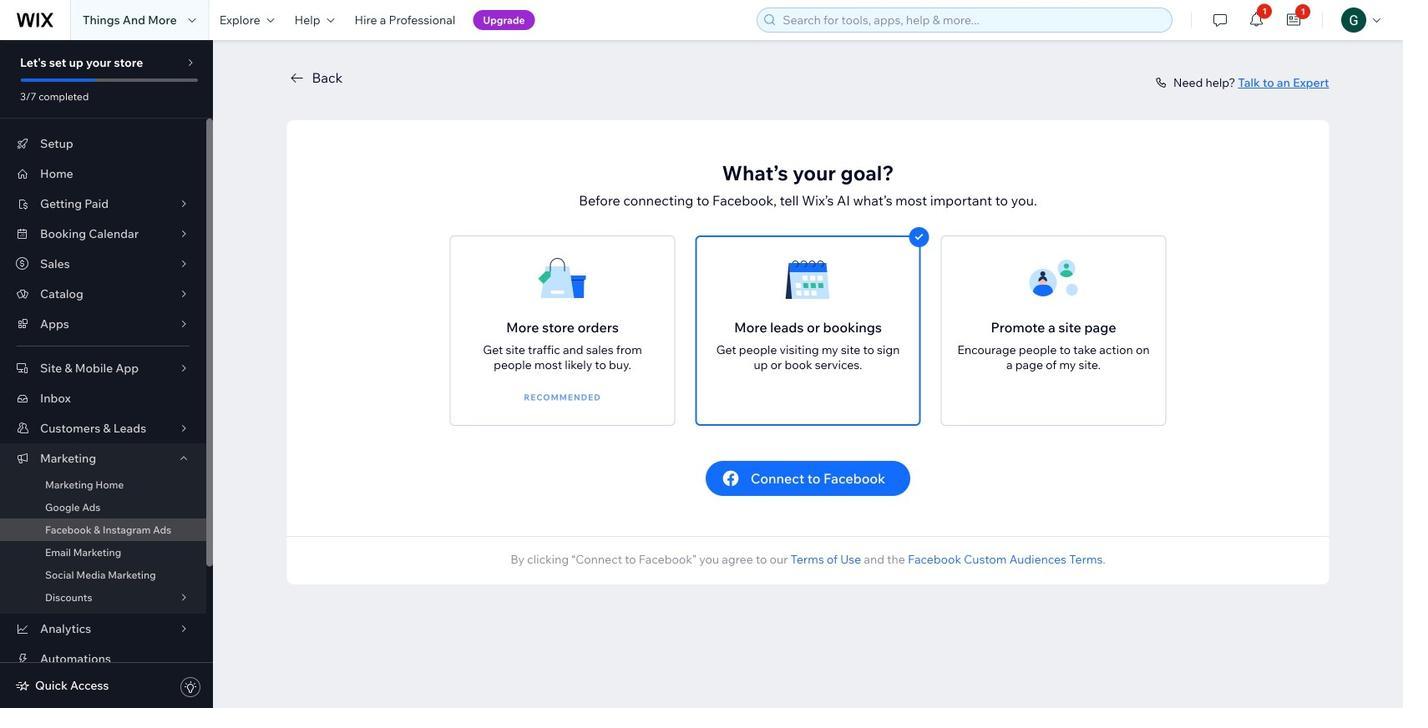 Task type: locate. For each thing, give the bounding box(es) containing it.
Search for tools, apps, help & more... field
[[778, 8, 1167, 32]]

2 horizontal spatial ad goal image
[[1029, 254, 1079, 304]]

1 horizontal spatial ad goal image
[[783, 254, 833, 304]]

0 horizontal spatial ad goal image
[[537, 254, 588, 304]]

ad goal image
[[537, 254, 588, 304], [783, 254, 833, 304], [1029, 254, 1079, 304]]



Task type: vqa. For each thing, say whether or not it's contained in the screenshot.
contacts to the top
no



Task type: describe. For each thing, give the bounding box(es) containing it.
3 ad goal image from the left
[[1029, 254, 1079, 304]]

sidebar element
[[0, 40, 213, 708]]

2 ad goal image from the left
[[783, 254, 833, 304]]

1 ad goal image from the left
[[537, 254, 588, 304]]



